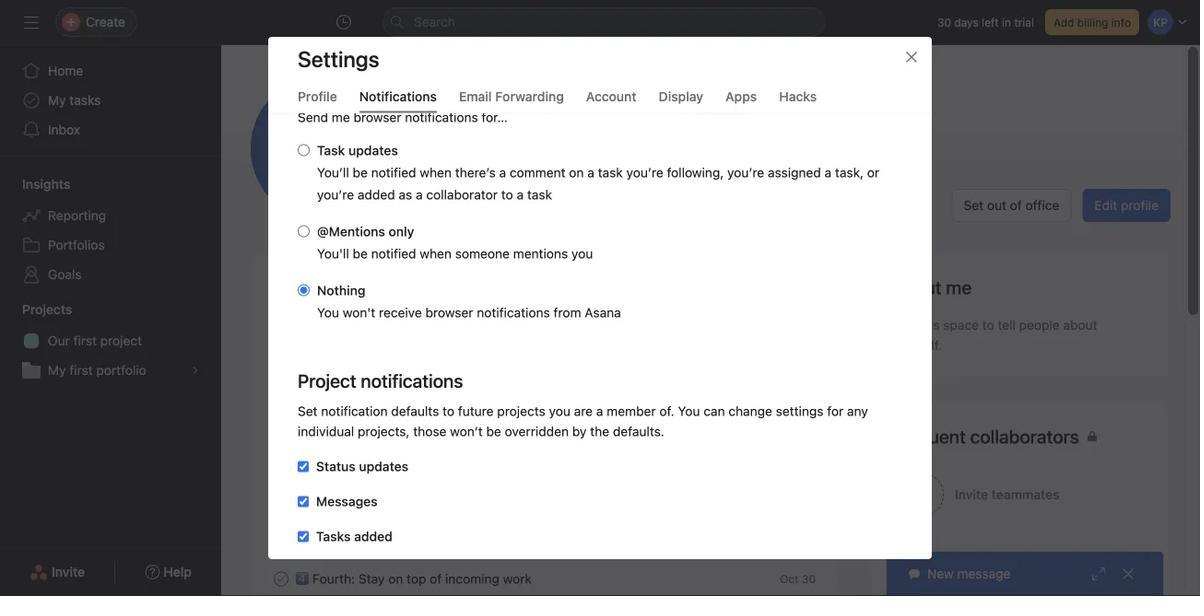 Task type: vqa. For each thing, say whether or not it's contained in the screenshot.
"4️⃣ Fourth: Stay On Top Of Incoming Work"
yes



Task type: describe. For each thing, give the bounding box(es) containing it.
email forwarding
[[459, 89, 564, 104]]

insights button
[[0, 175, 70, 194]]

set for set notification defaults to future projects you are a member of. you can change settings for any individual projects, those won't be overridden by the defaults.
[[298, 404, 318, 420]]

change
[[729, 404, 773, 420]]

@mentions only you'll be notified when someone mentions you
[[317, 225, 593, 262]]

of.
[[660, 404, 675, 420]]

1 horizontal spatial time
[[532, 160, 558, 175]]

a left task, at the right of page
[[825, 165, 832, 181]]

tomorrow button
[[764, 393, 816, 406]]

email forwarding button
[[459, 89, 564, 113]]

for…
[[482, 110, 508, 125]]

0 horizontal spatial of
[[430, 571, 442, 587]]

1 horizontal spatial task
[[598, 165, 623, 181]]

by inside set notification defaults to future projects you are a member of. you can change settings for any individual projects, those won't be overridden by the defaults.
[[572, 425, 587, 440]]

member
[[607, 404, 656, 420]]

incoming
[[445, 571, 500, 587]]

account
[[586, 89, 637, 104]]

tomorrow
[[764, 393, 816, 406]]

reporting link
[[11, 201, 210, 230]]

out
[[987, 198, 1007, 213]]

office
[[1026, 198, 1060, 213]]

search button
[[383, 7, 825, 37]]

notifications button
[[359, 89, 437, 113]]

can
[[704, 404, 725, 420]]

my first portfolio
[[48, 363, 146, 378]]

you'll
[[317, 165, 349, 181]]

tell
[[998, 318, 1016, 333]]

add
[[1054, 16, 1075, 29]]

Status updates checkbox
[[298, 462, 309, 473]]

of inside button
[[1010, 198, 1022, 213]]

projects
[[497, 404, 546, 420]]

edit profile
[[1095, 198, 1159, 213]]

a down comment
[[517, 188, 524, 203]]

0 horizontal spatial time
[[379, 535, 404, 551]]

insights
[[22, 177, 70, 192]]

you inside set notification defaults to future projects you are a member of. you can change settings for any individual projects, those won't be overridden by the defaults.
[[678, 404, 700, 420]]

insights element
[[0, 168, 221, 293]]

oct 30
[[780, 573, 816, 586]]

use
[[892, 318, 915, 333]]

a inside set notification defaults to future projects you are a member of. you can change settings for any individual projects, those won't be overridden by the defaults.
[[596, 404, 603, 420]]

0 horizontal spatial 30
[[802, 573, 816, 586]]

our
[[48, 333, 70, 349]]

portfolios
[[48, 237, 105, 253]]

2 horizontal spatial you're
[[728, 165, 765, 181]]

hide sidebar image
[[24, 15, 39, 30]]

when for someone
[[420, 247, 452, 262]]

0 horizontal spatial browser
[[354, 110, 402, 125]]

set for set out of office
[[964, 198, 984, 213]]

task updates you'll be notified when there's a comment on a task you're following, you're assigned a task, or you're added as a collaborator to a task
[[317, 143, 880, 203]]

status
[[316, 460, 356, 475]]

trial
[[1015, 16, 1034, 29]]

asana for nothing you won't receive browser notifications from asana
[[585, 306, 621, 321]]

comment
[[510, 165, 566, 181]]

1 horizontal spatial you're
[[627, 165, 664, 181]]

local
[[501, 160, 529, 175]]

tasks
[[69, 93, 101, 108]]

frequent collaborators
[[892, 426, 1079, 448]]

0 horizontal spatial you're
[[317, 188, 354, 203]]

task,
[[835, 165, 864, 181]]

oct
[[780, 573, 799, 586]]

the
[[590, 425, 610, 440]]

add billing info
[[1054, 16, 1131, 29]]

collaborating
[[426, 535, 503, 551]]

feedback
[[342, 428, 397, 443]]

as
[[399, 188, 412, 203]]

my for my first portfolio
[[48, 363, 66, 378]]

expand new message image
[[1092, 567, 1106, 582]]

1 horizontal spatial 30
[[938, 16, 951, 29]]

kendallparks02@gmail.com link
[[588, 158, 751, 178]]

my tasks link
[[11, 86, 210, 115]]

on inside task updates you'll be notified when there's a comment on a task you're following, you're assigned a task, or you're added as a collaborator to a task
[[569, 165, 584, 181]]

projects element
[[0, 293, 221, 389]]

global element
[[0, 45, 221, 156]]

6️⃣ sixth: make work manageable
[[296, 499, 490, 515]]

overridden
[[505, 425, 569, 440]]

5️⃣
[[296, 535, 309, 551]]

won't
[[343, 306, 376, 321]]

kendall parks
[[428, 116, 597, 151]]

there's
[[455, 165, 496, 181]]

our first project link
[[11, 326, 210, 356]]

0 horizontal spatial work
[[385, 499, 413, 515]]

search
[[414, 14, 455, 30]]

from
[[554, 306, 581, 321]]

save
[[346, 535, 375, 551]]

set out of office button
[[952, 189, 1072, 222]]

30 days left in trial
[[938, 16, 1034, 29]]

set out of office
[[964, 198, 1060, 213]]

won't
[[450, 425, 483, 440]]

0 horizontal spatial on
[[388, 571, 403, 587]]

about me
[[892, 277, 972, 298]]

about
[[1064, 318, 1098, 333]]

display button
[[659, 89, 704, 113]]

my tasks
[[274, 277, 348, 298]]

projects
[[22, 302, 72, 317]]

profile
[[1121, 198, 1159, 213]]

future
[[458, 404, 494, 420]]

create presentation
[[296, 464, 414, 479]]

manageable
[[417, 499, 490, 515]]

you inside set notification defaults to future projects you are a member of. you can change settings for any individual projects, those won't be overridden by the defaults.
[[549, 404, 571, 420]]

apps
[[726, 89, 757, 104]]

added inside task updates you'll be notified when there's a comment on a task you're following, you're assigned a task, or you're added as a collaborator to a task
[[358, 188, 395, 203]]

mentions
[[513, 247, 568, 262]]

analyze results
[[296, 392, 386, 407]]

forwarding
[[495, 89, 564, 104]]



Task type: locate. For each thing, give the bounding box(es) containing it.
projects,
[[358, 425, 410, 440]]

1 vertical spatial browser
[[426, 306, 473, 321]]

0 vertical spatial to
[[501, 188, 513, 203]]

1 vertical spatial 30
[[802, 573, 816, 586]]

added left as on the left of the page
[[358, 188, 395, 203]]

when for there's
[[420, 165, 452, 181]]

1 horizontal spatial set
[[964, 198, 984, 213]]

asana for 5️⃣ fifth: save time by collaborating in asana
[[521, 535, 557, 551]]

updates
[[349, 143, 398, 159], [359, 460, 409, 475]]

0 vertical spatial my
[[48, 93, 66, 108]]

1 vertical spatial be
[[353, 247, 368, 262]]

when inside @mentions only you'll be notified when someone mentions you
[[420, 247, 452, 262]]

create
[[296, 464, 336, 479]]

when up collaborator
[[420, 165, 452, 181]]

browser right receive on the left bottom
[[426, 306, 473, 321]]

when left someone
[[420, 247, 452, 262]]

be down @mentions
[[353, 247, 368, 262]]

0 vertical spatial by
[[572, 425, 587, 440]]

my inside global element
[[48, 93, 66, 108]]

2 when from the top
[[420, 247, 452, 262]]

updates for status
[[359, 460, 409, 475]]

search list box
[[383, 7, 825, 37]]

notifications left from
[[477, 306, 550, 321]]

to left tell
[[983, 318, 995, 333]]

first right our at the bottom left of page
[[73, 333, 97, 349]]

1 vertical spatial on
[[388, 571, 403, 587]]

notifications
[[359, 89, 437, 104]]

in right "left"
[[1002, 16, 1011, 29]]

0 vertical spatial of
[[1010, 198, 1022, 213]]

notified down only
[[371, 247, 416, 262]]

30 right oct
[[802, 573, 816, 586]]

hacks button
[[779, 89, 817, 113]]

2 notified from the top
[[371, 247, 416, 262]]

be inside set notification defaults to future projects you are a member of. you can change settings for any individual projects, those won't be overridden by the defaults.
[[486, 425, 501, 440]]

you're left the assigned
[[728, 165, 765, 181]]

set
[[964, 198, 984, 213], [298, 404, 318, 420]]

send
[[298, 110, 328, 125]]

portfolios link
[[11, 230, 210, 260]]

my first portfolio link
[[11, 356, 210, 385]]

be inside @mentions only you'll be notified when someone mentions you
[[353, 247, 368, 262]]

1 vertical spatial in
[[507, 535, 517, 551]]

6️⃣
[[296, 499, 309, 515]]

task down account "button"
[[598, 165, 623, 181]]

1 vertical spatial updates
[[359, 460, 409, 475]]

goals link
[[11, 260, 210, 290]]

space
[[943, 318, 979, 333]]

a right are
[[596, 404, 603, 420]]

only
[[389, 225, 414, 240]]

Tasks added checkbox
[[298, 532, 309, 543]]

a right there's
[[499, 165, 506, 181]]

0 vertical spatial task
[[598, 165, 623, 181]]

work right incoming
[[503, 571, 532, 587]]

my for my tasks
[[48, 93, 66, 108]]

asana right collaborating
[[521, 535, 557, 551]]

Messages checkbox
[[298, 497, 309, 508]]

hacks
[[779, 89, 817, 104]]

my down our at the bottom left of page
[[48, 363, 66, 378]]

Completed checkbox
[[270, 568, 292, 591]]

0 vertical spatial time
[[532, 160, 558, 175]]

or
[[867, 165, 880, 181]]

first down our first project on the left bottom of the page
[[69, 363, 93, 378]]

to inside task updates you'll be notified when there's a comment on a task you're following, you're assigned a task, or you're added as a collaborator to a task
[[501, 188, 513, 203]]

defaults
[[391, 404, 439, 420]]

billing
[[1078, 16, 1109, 29]]

0 horizontal spatial to
[[443, 404, 455, 420]]

asana right from
[[585, 306, 621, 321]]

profile
[[298, 89, 337, 104]]

0 vertical spatial on
[[569, 165, 584, 181]]

notified inside @mentions only you'll be notified when someone mentions you
[[371, 247, 416, 262]]

0 vertical spatial first
[[73, 333, 97, 349]]

task down comment
[[527, 188, 552, 203]]

first for our
[[73, 333, 97, 349]]

1 vertical spatial notifications
[[477, 306, 550, 321]]

close image
[[904, 50, 919, 65], [1121, 567, 1136, 582]]

browser down notifications
[[354, 110, 402, 125]]

use this space to tell people about yourself.
[[892, 318, 1098, 353]]

0 vertical spatial notified
[[371, 165, 416, 181]]

be for you'll
[[353, 165, 368, 181]]

fifth:
[[312, 535, 343, 551]]

tasks added
[[316, 530, 393, 545]]

on
[[569, 165, 584, 181], [388, 571, 403, 587]]

0 vertical spatial work
[[385, 499, 413, 515]]

set inside set notification defaults to future projects you are a member of. you can change settings for any individual projects, those won't be overridden by the defaults.
[[298, 404, 318, 420]]

0 horizontal spatial by
[[408, 535, 422, 551]]

top
[[407, 571, 426, 587]]

0 vertical spatial in
[[1002, 16, 1011, 29]]

1 vertical spatial when
[[420, 247, 452, 262]]

updates right the task
[[349, 143, 398, 159]]

browser
[[354, 110, 402, 125], [426, 306, 473, 321]]

1 horizontal spatial browser
[[426, 306, 473, 321]]

0 horizontal spatial set
[[298, 404, 318, 420]]

when inside task updates you'll be notified when there's a comment on a task you're following, you're assigned a task, or you're added as a collaborator to a task
[[420, 165, 452, 181]]

0 vertical spatial you
[[572, 247, 593, 262]]

you down 'nothing'
[[317, 306, 339, 321]]

1 vertical spatial by
[[408, 535, 422, 551]]

0 horizontal spatial you
[[549, 404, 571, 420]]

presentation
[[339, 464, 414, 479]]

notified up as on the left of the page
[[371, 165, 416, 181]]

1 vertical spatial time
[[379, 535, 404, 551]]

5️⃣ fifth: save time by collaborating in asana
[[296, 535, 557, 551]]

0 vertical spatial asana
[[585, 306, 621, 321]]

1 vertical spatial set
[[298, 404, 318, 420]]

set notification defaults to future projects you are a member of. you can change settings for any individual projects, those won't be overridden by the defaults.
[[298, 404, 868, 440]]

display
[[659, 89, 704, 104]]

1 horizontal spatial close image
[[1121, 567, 1136, 582]]

time right the save
[[379, 535, 404, 551]]

0 vertical spatial notifications
[[405, 110, 478, 125]]

make
[[349, 499, 381, 515]]

1 vertical spatial added
[[354, 530, 393, 545]]

you left are
[[549, 404, 571, 420]]

this
[[918, 318, 940, 333]]

1 vertical spatial to
[[983, 318, 995, 333]]

my tasks
[[48, 93, 101, 108]]

be for you'll
[[353, 247, 368, 262]]

1 my from the top
[[48, 93, 66, 108]]

notified inside task updates you'll be notified when there's a comment on a task you're following, you're assigned a task, or you're added as a collaborator to a task
[[371, 165, 416, 181]]

nothing
[[317, 284, 366, 299]]

1 horizontal spatial on
[[569, 165, 584, 181]]

analyze
[[296, 392, 343, 407]]

be inside task updates you'll be notified when there's a comment on a task you're following, you're assigned a task, or you're added as a collaborator to a task
[[353, 165, 368, 181]]

my inside projects element
[[48, 363, 66, 378]]

on left top
[[388, 571, 403, 587]]

by
[[572, 425, 587, 440], [408, 535, 422, 551]]

my left tasks
[[48, 93, 66, 108]]

1 vertical spatial my
[[48, 363, 66, 378]]

updates for task
[[349, 143, 398, 159]]

you'll
[[317, 247, 349, 262]]

in right collaborating
[[507, 535, 517, 551]]

you right mentions
[[572, 247, 593, 262]]

to for use this space to tell people about yourself.
[[983, 318, 995, 333]]

1 horizontal spatial you
[[678, 404, 700, 420]]

assigned
[[768, 165, 821, 181]]

set inside button
[[964, 198, 984, 213]]

project notifications
[[298, 371, 463, 392]]

time right local
[[532, 160, 558, 175]]

1 vertical spatial you
[[678, 404, 700, 420]]

1 horizontal spatial work
[[503, 571, 532, 587]]

by up 4️⃣ fourth: stay on top of incoming work
[[408, 535, 422, 551]]

completed image
[[270, 568, 292, 591]]

you inside @mentions only you'll be notified when someone mentions you
[[572, 247, 593, 262]]

notified for updates
[[371, 165, 416, 181]]

by left the
[[572, 425, 587, 440]]

receive
[[379, 306, 422, 321]]

you right of.
[[678, 404, 700, 420]]

0 vertical spatial set
[[964, 198, 984, 213]]

kendallparks02@gmail.com
[[588, 160, 751, 175]]

invite
[[52, 565, 85, 580]]

on right comment
[[569, 165, 584, 181]]

first for my
[[69, 363, 93, 378]]

1 horizontal spatial asana
[[585, 306, 621, 321]]

1 vertical spatial first
[[69, 363, 93, 378]]

1 vertical spatial of
[[430, 571, 442, 587]]

0 vertical spatial updates
[[349, 143, 398, 159]]

notifications inside nothing you won't receive browser notifications from asana
[[477, 306, 550, 321]]

0 horizontal spatial task
[[527, 188, 552, 203]]

reporting
[[48, 208, 106, 223]]

days
[[955, 16, 979, 29]]

4️⃣
[[296, 571, 309, 587]]

1 when from the top
[[420, 165, 452, 181]]

10:32am local time
[[446, 160, 558, 175]]

0 vertical spatial added
[[358, 188, 395, 203]]

you're left following,
[[627, 165, 664, 181]]

a right as on the left of the page
[[416, 188, 423, 203]]

notification
[[321, 404, 388, 420]]

to
[[501, 188, 513, 203], [983, 318, 995, 333], [443, 404, 455, 420]]

for
[[827, 404, 844, 420]]

collaborator
[[426, 188, 498, 203]]

notified for only
[[371, 247, 416, 262]]

inbox link
[[11, 115, 210, 145]]

1 vertical spatial close image
[[1121, 567, 1136, 582]]

nothing you won't receive browser notifications from asana
[[317, 284, 621, 321]]

a
[[499, 165, 506, 181], [588, 165, 595, 181], [825, 165, 832, 181], [416, 188, 423, 203], [517, 188, 524, 203], [596, 404, 603, 420]]

0 horizontal spatial close image
[[904, 50, 919, 65]]

to up won't
[[443, 404, 455, 420]]

are
[[574, 404, 593, 420]]

@mentions
[[317, 225, 385, 240]]

portfolio
[[96, 363, 146, 378]]

2 vertical spatial be
[[486, 425, 501, 440]]

someone
[[455, 247, 510, 262]]

0 horizontal spatial you
[[317, 306, 339, 321]]

to inside set notification defaults to future projects you are a member of. you can change settings for any individual projects, those won't be overridden by the defaults.
[[443, 404, 455, 420]]

0 vertical spatial be
[[353, 165, 368, 181]]

review
[[296, 428, 338, 443]]

email
[[459, 89, 492, 104]]

those
[[413, 425, 447, 440]]

to for set notification defaults to future projects you are a member of. you can change settings for any individual projects, those won't be overridden by the defaults.
[[443, 404, 455, 420]]

messages
[[316, 495, 378, 510]]

notifications down "email" at top left
[[405, 110, 478, 125]]

info
[[1112, 16, 1131, 29]]

1 horizontal spatial to
[[501, 188, 513, 203]]

1 vertical spatial work
[[503, 571, 532, 587]]

a right comment
[[588, 165, 595, 181]]

2 my from the top
[[48, 363, 66, 378]]

browser inside nothing you won't receive browser notifications from asana
[[426, 306, 473, 321]]

updates inside task updates you'll be notified when there's a comment on a task you're following, you're assigned a task, or you're added as a collaborator to a task
[[349, 143, 398, 159]]

1 horizontal spatial in
[[1002, 16, 1011, 29]]

None radio
[[298, 145, 310, 157], [298, 226, 310, 238], [298, 145, 310, 157], [298, 226, 310, 238]]

1 vertical spatial task
[[527, 188, 552, 203]]

1 horizontal spatial of
[[1010, 198, 1022, 213]]

0 horizontal spatial asana
[[521, 535, 557, 551]]

inbox
[[48, 122, 80, 137]]

you're down you'll
[[317, 188, 354, 203]]

1 vertical spatial you
[[549, 404, 571, 420]]

0 vertical spatial you
[[317, 306, 339, 321]]

0 vertical spatial 30
[[938, 16, 951, 29]]

1 horizontal spatial by
[[572, 425, 587, 440]]

you inside nothing you won't receive browser notifications from asana
[[317, 306, 339, 321]]

set up review
[[298, 404, 318, 420]]

work right make
[[385, 499, 413, 515]]

2 vertical spatial to
[[443, 404, 455, 420]]

to inside use this space to tell people about yourself.
[[983, 318, 995, 333]]

0 vertical spatial close image
[[904, 50, 919, 65]]

add billing info button
[[1046, 9, 1140, 35]]

to down 10:32am local time
[[501, 188, 513, 203]]

0 horizontal spatial in
[[507, 535, 517, 551]]

asana inside nothing you won't receive browser notifications from asana
[[585, 306, 621, 321]]

added down make
[[354, 530, 393, 545]]

1 horizontal spatial you
[[572, 247, 593, 262]]

following,
[[667, 165, 724, 181]]

1 notified from the top
[[371, 165, 416, 181]]

goals
[[48, 267, 82, 282]]

asana
[[585, 306, 621, 321], [521, 535, 557, 551]]

0 vertical spatial browser
[[354, 110, 402, 125]]

me
[[332, 110, 350, 125]]

of right top
[[430, 571, 442, 587]]

set left "out"
[[964, 198, 984, 213]]

be down future in the bottom left of the page
[[486, 425, 501, 440]]

None radio
[[298, 285, 310, 297]]

of right "out"
[[1010, 198, 1022, 213]]

0 vertical spatial when
[[420, 165, 452, 181]]

1 vertical spatial asana
[[521, 535, 557, 551]]

results
[[346, 392, 386, 407]]

10:32am
[[446, 160, 497, 175]]

1 vertical spatial notified
[[371, 247, 416, 262]]

2 horizontal spatial to
[[983, 318, 995, 333]]

edit profile button
[[1083, 189, 1171, 222]]

you
[[317, 306, 339, 321], [678, 404, 700, 420]]

be right you'll
[[353, 165, 368, 181]]

30 left the days
[[938, 16, 951, 29]]

updates down feedback
[[359, 460, 409, 475]]

home
[[48, 63, 83, 78]]

home link
[[11, 56, 210, 86]]



